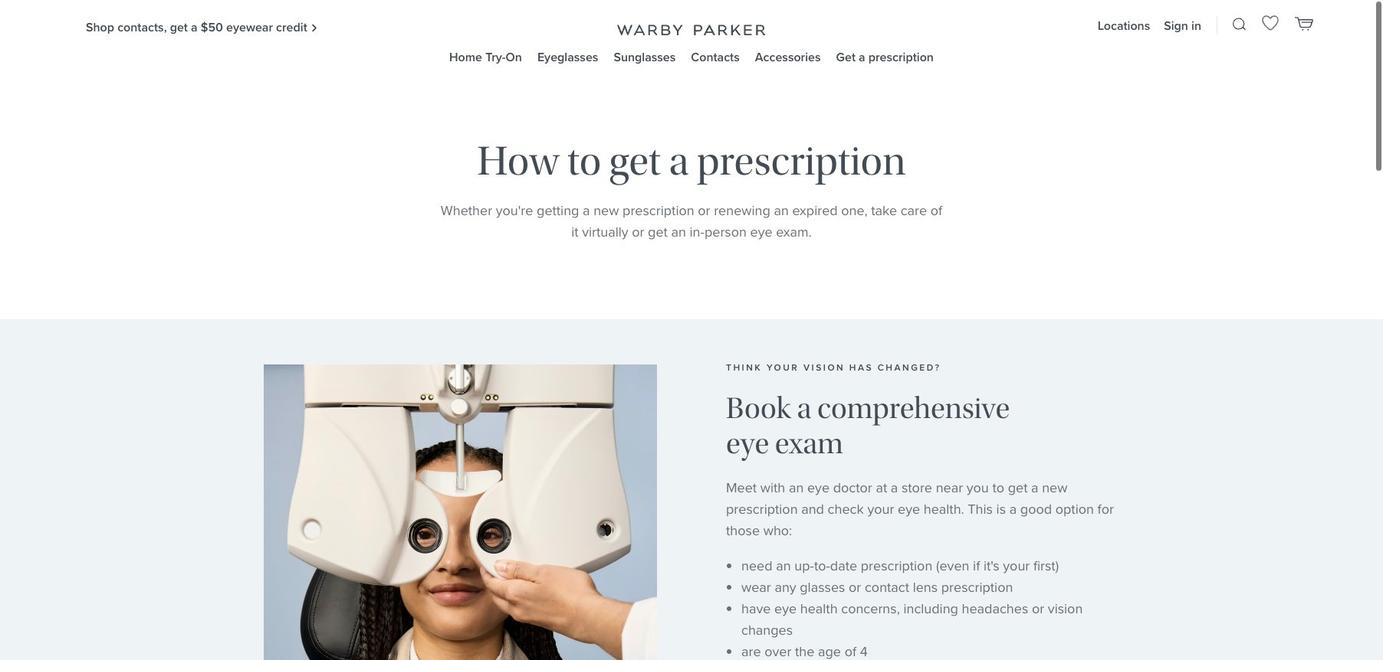 Task type: vqa. For each thing, say whether or not it's contained in the screenshot.
Eye doctor interacting happily with a customer image
yes



Task type: describe. For each thing, give the bounding box(es) containing it.
warby parker logo image
[[618, 24, 766, 36]]

eye doctor interacting happily with a customer image
[[264, 365, 657, 661]]



